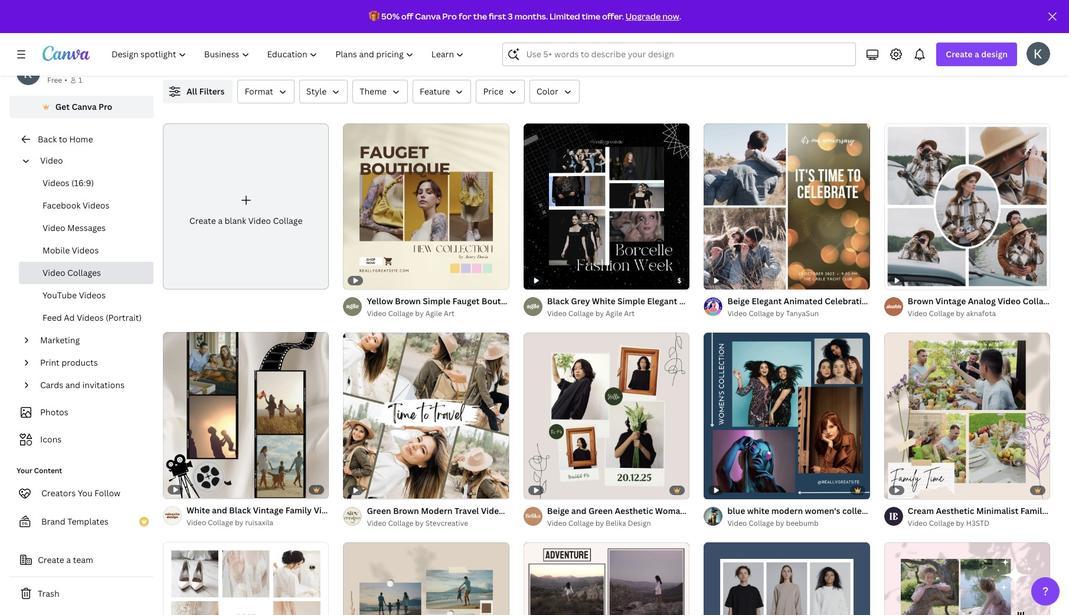 Task type: describe. For each thing, give the bounding box(es) containing it.
brand templates link
[[9, 510, 154, 534]]

mobile
[[43, 245, 70, 256]]

team
[[73, 554, 93, 565]]

video collage by agile art link for modern
[[367, 308, 510, 320]]

videos for facebook videos
[[83, 200, 110, 211]]

by inside cream aesthetic minimalist family time  video collage by h3std
[[957, 518, 965, 528]]

messages
[[67, 222, 106, 233]]

color button
[[530, 80, 580, 103]]

theme
[[360, 86, 387, 97]]

cards and invitations link
[[35, 374, 147, 396]]

trash link
[[9, 582, 154, 606]]

video collage by tanyasun link
[[728, 308, 871, 320]]

modern
[[421, 505, 453, 516]]

and for cards
[[65, 379, 80, 391]]

blank
[[225, 215, 246, 226]]

videos (16:9)
[[43, 177, 94, 188]]

collages
[[67, 267, 101, 278]]

beige for beige elegant animated celebration anniversary photo collage video
[[728, 296, 750, 307]]

aesthetic inside beige and green aesthetic woman video collage video collage by belika design
[[615, 505, 654, 516]]

filters
[[199, 86, 225, 97]]

create for create a team
[[38, 554, 64, 565]]

invitations
[[82, 379, 125, 391]]

vintage inside white and black vintage family video collage video collage by ruisaxila
[[253, 504, 284, 516]]

videos for youtube videos
[[79, 290, 106, 301]]

cards and invitations
[[40, 379, 125, 391]]

feature button
[[413, 80, 472, 103]]

videos right the ad
[[77, 312, 104, 323]]

461 templates
[[163, 96, 220, 108]]

collage inside 'link'
[[273, 215, 303, 226]]

travel
[[455, 505, 479, 516]]

facebook videos
[[43, 200, 110, 211]]

videos for mobile videos
[[72, 245, 99, 256]]

top level navigation element
[[104, 43, 475, 66]]

$
[[678, 276, 682, 285]]

white
[[748, 505, 770, 516]]

video link
[[35, 149, 147, 172]]

format
[[245, 86, 273, 97]]

your
[[17, 466, 32, 476]]

brown inside brown vintage analog video collage video collage by aknafota
[[908, 296, 934, 307]]

off
[[402, 11, 414, 22]]

icons link
[[17, 428, 147, 451]]

canva inside button
[[72, 101, 97, 112]]

h3std
[[967, 518, 990, 528]]

color
[[537, 86, 559, 97]]

a for team
[[66, 554, 71, 565]]

facebook videos link
[[19, 194, 154, 217]]

video inside 'link'
[[248, 215, 271, 226]]

woman
[[656, 505, 686, 516]]

brown inside the green brown modern travel video collage video collage by stevcreative
[[393, 505, 419, 516]]

you
[[78, 487, 93, 499]]

white
[[187, 504, 210, 516]]

3
[[508, 11, 513, 22]]

creators you follow
[[41, 487, 121, 499]]

to
[[59, 134, 67, 145]]

blue white modern women's collection video collage link
[[728, 504, 939, 517]]

videos (16:9) link
[[19, 172, 154, 194]]

create for create a blank video collage
[[190, 215, 216, 226]]

a for design
[[975, 48, 980, 60]]

print products
[[40, 357, 98, 368]]

create a blank video collage
[[190, 215, 303, 226]]

get
[[55, 101, 70, 112]]

aesthetic inside cream aesthetic minimalist family time  video collage by h3std
[[937, 505, 975, 516]]

kendall parks image
[[1027, 42, 1051, 66]]

back
[[38, 134, 57, 145]]

.
[[680, 11, 682, 22]]

🎁
[[369, 11, 380, 22]]

and for white
[[212, 504, 227, 516]]

anniversary
[[875, 296, 923, 307]]

video collage by ruisaxila link
[[187, 517, 329, 529]]

now
[[663, 11, 680, 22]]

art for travel
[[444, 309, 455, 319]]

and for beige
[[572, 505, 587, 516]]

1
[[79, 75, 82, 85]]

brand
[[41, 516, 65, 527]]

video collage by beebumb link
[[728, 517, 871, 529]]

all filters button
[[163, 80, 233, 103]]

video inside the 'blue white modern women's collection video collage video collage by beebumb'
[[728, 518, 748, 528]]

the
[[474, 11, 488, 22]]

modern
[[772, 505, 804, 516]]

offer.
[[603, 11, 624, 22]]

aknafota
[[967, 309, 997, 319]]

agile for modern
[[426, 309, 442, 319]]

for
[[459, 11, 472, 22]]

back to home
[[38, 134, 93, 145]]

youtube
[[43, 290, 77, 301]]

design
[[982, 48, 1009, 60]]

feed ad videos (portrait) link
[[19, 307, 154, 329]]

time
[[582, 11, 601, 22]]

video collage by belika design link
[[548, 517, 690, 529]]

by inside beige and green aesthetic woman video collage video collage by belika design
[[596, 518, 604, 528]]

white and black vintage family video collage video collage by ruisaxila
[[187, 504, 369, 527]]

feed
[[43, 312, 62, 323]]

beige for beige and green aesthetic woman video collage
[[548, 505, 570, 516]]

vintage inside brown vintage analog video collage video collage by aknafota
[[936, 296, 967, 307]]

ruisaxila
[[245, 517, 273, 527]]

print products link
[[35, 352, 147, 374]]

a for blank
[[218, 215, 223, 226]]

all
[[187, 86, 197, 97]]

price
[[484, 86, 504, 97]]

white and black vintage family video collage link
[[187, 504, 369, 517]]

(16:9)
[[71, 177, 94, 188]]

minimalist
[[977, 505, 1019, 516]]

free •
[[47, 75, 67, 85]]

cream
[[908, 505, 935, 516]]

video messages link
[[19, 217, 154, 239]]

ad
[[64, 312, 75, 323]]



Task type: locate. For each thing, give the bounding box(es) containing it.
0 horizontal spatial green
[[367, 505, 391, 516]]

video collage by agile art link for green
[[548, 308, 690, 320]]

1 horizontal spatial aesthetic
[[937, 505, 975, 516]]

video
[[885, 505, 908, 516]]

videos down "videos (16:9)" link
[[83, 200, 110, 211]]

green inside the green brown modern travel video collage video collage by stevcreative
[[367, 505, 391, 516]]

aesthetic up 'h3std'
[[937, 505, 975, 516]]

create a design button
[[937, 43, 1018, 66]]

1 horizontal spatial a
[[218, 215, 223, 226]]

cream aesthetic minimalist family time link
[[908, 504, 1070, 517]]

1 agile from the left
[[606, 309, 623, 319]]

collage inside cream aesthetic minimalist family time  video collage by h3std
[[930, 518, 955, 528]]

2 vertical spatial a
[[66, 554, 71, 565]]

stevcreative
[[426, 518, 469, 528]]

vintage up ruisaxila
[[253, 504, 284, 516]]

style button
[[299, 80, 348, 103]]

create inside 'link'
[[190, 215, 216, 226]]

1 horizontal spatial brown
[[908, 296, 934, 307]]

by inside the green brown modern travel video collage video collage by stevcreative
[[416, 518, 424, 528]]

family left time
[[1021, 505, 1048, 516]]

video collage by agile art
[[548, 309, 635, 319], [367, 309, 455, 319]]

2 aesthetic from the left
[[937, 505, 975, 516]]

1 vertical spatial beige
[[548, 505, 570, 516]]

feature
[[420, 86, 450, 97]]

trash
[[38, 588, 59, 599]]

0 vertical spatial vintage
[[936, 296, 967, 307]]

creators
[[41, 487, 76, 499]]

family
[[286, 504, 312, 516], [1021, 505, 1048, 516]]

vintage
[[936, 296, 967, 307], [253, 504, 284, 516]]

canva right get
[[72, 101, 97, 112]]

video collage templates image
[[799, 0, 1051, 48]]

photos link
[[17, 401, 147, 424]]

family up video collage by ruisaxila link at the bottom
[[286, 504, 312, 516]]

collage
[[273, 215, 303, 226], [952, 296, 982, 307], [1024, 296, 1054, 307], [569, 309, 594, 319], [388, 309, 414, 319], [749, 309, 775, 319], [930, 309, 955, 319], [339, 504, 369, 516], [713, 505, 743, 516], [506, 505, 536, 516], [208, 517, 233, 527], [569, 518, 594, 528], [388, 518, 414, 528], [749, 518, 775, 528], [930, 518, 955, 528]]

0 vertical spatial beige
[[728, 296, 750, 307]]

aesthetic up design on the right bottom
[[615, 505, 654, 516]]

get canva pro button
[[9, 96, 154, 118]]

0 vertical spatial canva
[[415, 11, 441, 22]]

video collages
[[43, 267, 101, 278]]

1 horizontal spatial and
[[212, 504, 227, 516]]

create inside button
[[38, 554, 64, 565]]

video messages
[[43, 222, 106, 233]]

and up video collage by belika design 'link'
[[572, 505, 587, 516]]

1 horizontal spatial create
[[190, 215, 216, 226]]

vintage up video collage by aknafota link
[[936, 296, 967, 307]]

black
[[229, 504, 251, 516]]

format button
[[238, 80, 295, 103]]

1 horizontal spatial family
[[1021, 505, 1048, 516]]

0 horizontal spatial and
[[65, 379, 80, 391]]

0 horizontal spatial family
[[286, 504, 312, 516]]

create
[[947, 48, 974, 60], [190, 215, 216, 226], [38, 554, 64, 565]]

None search field
[[503, 43, 857, 66]]

family inside white and black vintage family video collage video collage by ruisaxila
[[286, 504, 312, 516]]

0 horizontal spatial create
[[38, 554, 64, 565]]

by inside beige elegant animated celebration anniversary photo collage video video collage by tanyasun
[[776, 309, 785, 319]]

women's
[[806, 505, 841, 516]]

a left blank
[[218, 215, 223, 226]]

green inside beige and green aesthetic woman video collage video collage by belika design
[[589, 505, 613, 516]]

a left the design at the right top of page
[[975, 48, 980, 60]]

1 video collage by agile art link from the left
[[548, 308, 690, 320]]

photos
[[40, 406, 68, 418]]

your content
[[17, 466, 62, 476]]

family inside cream aesthetic minimalist family time  video collage by h3std
[[1021, 505, 1048, 516]]

feed ad videos (portrait)
[[43, 312, 142, 323]]

and inside white and black vintage family video collage video collage by ruisaxila
[[212, 504, 227, 516]]

brown vintage analog video collage video collage by aknafota
[[908, 296, 1054, 319]]

0 horizontal spatial video collage by agile art link
[[367, 308, 510, 320]]

icons
[[40, 434, 62, 445]]

1 vertical spatial a
[[218, 215, 223, 226]]

2 horizontal spatial and
[[572, 505, 587, 516]]

white simple aesthetic wedding video collage image
[[163, 542, 329, 615]]

home
[[69, 134, 93, 145]]

1 horizontal spatial pro
[[443, 11, 457, 22]]

create a design
[[947, 48, 1009, 60]]

months.
[[515, 11, 548, 22]]

1 green from the left
[[589, 505, 613, 516]]

create for create a design
[[947, 48, 974, 60]]

a inside 'link'
[[218, 215, 223, 226]]

create left the design at the right top of page
[[947, 48, 974, 60]]

0 horizontal spatial aesthetic
[[615, 505, 654, 516]]

1 horizontal spatial video collage by agile art
[[548, 309, 635, 319]]

2 horizontal spatial a
[[975, 48, 980, 60]]

0 horizontal spatial agile
[[426, 309, 442, 319]]

a left 'team'
[[66, 554, 71, 565]]

videos
[[43, 177, 69, 188], [83, 200, 110, 211], [72, 245, 99, 256], [79, 290, 106, 301], [77, 312, 104, 323]]

green brown modern travel video collage link
[[367, 504, 536, 517]]

461
[[163, 96, 178, 108]]

beige elegant animated celebration anniversary photo collage video link
[[728, 295, 1007, 308]]

1 art from the left
[[625, 309, 635, 319]]

0 horizontal spatial brown
[[393, 505, 419, 516]]

by inside brown vintage analog video collage video collage by aknafota
[[957, 309, 965, 319]]

get canva pro
[[55, 101, 112, 112]]

1 horizontal spatial art
[[625, 309, 635, 319]]

video collage by agile art for and
[[548, 309, 635, 319]]

videos down video messages link
[[72, 245, 99, 256]]

Search search field
[[527, 43, 849, 66]]

canva right "off"
[[415, 11, 441, 22]]

50%
[[382, 11, 400, 22]]

0 horizontal spatial pro
[[99, 101, 112, 112]]

video collage by agile art for brown
[[367, 309, 455, 319]]

a
[[975, 48, 980, 60], [218, 215, 223, 226], [66, 554, 71, 565]]

create a team
[[38, 554, 93, 565]]

create left blank
[[190, 215, 216, 226]]

2 green from the left
[[367, 505, 391, 516]]

0 horizontal spatial vintage
[[253, 504, 284, 516]]

pro left for
[[443, 11, 457, 22]]

create left 'team'
[[38, 554, 64, 565]]

1 vertical spatial canva
[[72, 101, 97, 112]]

animated
[[784, 296, 823, 307]]

1 horizontal spatial green
[[589, 505, 613, 516]]

theme button
[[353, 80, 408, 103]]

beebumb
[[787, 518, 819, 528]]

0 vertical spatial a
[[975, 48, 980, 60]]

pro inside button
[[99, 101, 112, 112]]

videos inside "link"
[[79, 290, 106, 301]]

limited
[[550, 11, 581, 22]]

2 video collage by agile art link from the left
[[367, 308, 510, 320]]

a inside dropdown button
[[975, 48, 980, 60]]

video collage by aknafota link
[[908, 308, 1051, 320]]

1 horizontal spatial video collage by agile art link
[[548, 308, 690, 320]]

0 horizontal spatial canva
[[72, 101, 97, 112]]

2 agile from the left
[[426, 309, 442, 319]]

products
[[62, 357, 98, 368]]

by inside the 'blue white modern women's collection video collage video collage by beebumb'
[[776, 518, 785, 528]]

tanyasun
[[787, 309, 820, 319]]

green
[[589, 505, 613, 516], [367, 505, 391, 516]]

beige
[[728, 296, 750, 307], [548, 505, 570, 516]]

blue
[[728, 505, 746, 516]]

content
[[34, 466, 62, 476]]

brand templates
[[41, 516, 109, 527]]

2 vertical spatial create
[[38, 554, 64, 565]]

green left modern
[[367, 505, 391, 516]]

art for aesthetic
[[625, 309, 635, 319]]

0 horizontal spatial beige
[[548, 505, 570, 516]]

art
[[625, 309, 635, 319], [444, 309, 455, 319]]

(portrait)
[[106, 312, 142, 323]]

2 video collage by agile art from the left
[[367, 309, 455, 319]]

1 video collage by agile art from the left
[[548, 309, 635, 319]]

blue white modern women's collection video collage video collage by beebumb
[[728, 505, 939, 528]]

beige elegant animated celebration anniversary photo collage video video collage by tanyasun
[[728, 296, 1007, 319]]

create a blank video collage link
[[163, 123, 329, 290]]

1 horizontal spatial canva
[[415, 11, 441, 22]]

1 horizontal spatial agile
[[606, 309, 623, 319]]

2 horizontal spatial create
[[947, 48, 974, 60]]

video inside cream aesthetic minimalist family time  video collage by h3std
[[908, 518, 928, 528]]

and
[[65, 379, 80, 391], [212, 504, 227, 516], [572, 505, 587, 516]]

by inside white and black vintage family video collage video collage by ruisaxila
[[235, 517, 244, 527]]

agile
[[606, 309, 623, 319], [426, 309, 442, 319]]

0 horizontal spatial a
[[66, 554, 71, 565]]

agile for green
[[606, 309, 623, 319]]

0 vertical spatial create
[[947, 48, 974, 60]]

mobile videos
[[43, 245, 99, 256]]

0 vertical spatial pro
[[443, 11, 457, 22]]

1 vertical spatial brown
[[393, 505, 419, 516]]

marketing link
[[35, 329, 147, 352]]

1 vertical spatial pro
[[99, 101, 112, 112]]

a inside button
[[66, 554, 71, 565]]

collage inside the 'blue white modern women's collection video collage video collage by beebumb'
[[749, 518, 775, 528]]

pro up back to home link
[[99, 101, 112, 112]]

cream aesthetic minimalist family time  video collage by h3std
[[908, 505, 1070, 528]]

celebration
[[825, 296, 873, 307]]

beige and green aesthetic woman video collage video collage by belika design
[[548, 505, 743, 528]]

templates
[[180, 96, 220, 108]]

1 vertical spatial vintage
[[253, 504, 284, 516]]

and inside beige and green aesthetic woman video collage video collage by belika design
[[572, 505, 587, 516]]

0 horizontal spatial art
[[444, 309, 455, 319]]

first
[[489, 11, 507, 22]]

beige inside beige and green aesthetic woman video collage video collage by belika design
[[548, 505, 570, 516]]

1 horizontal spatial beige
[[728, 296, 750, 307]]

0 vertical spatial brown
[[908, 296, 934, 307]]

0 horizontal spatial video collage by agile art
[[367, 309, 455, 319]]

2 art from the left
[[444, 309, 455, 319]]

beige inside beige elegant animated celebration anniversary photo collage video video collage by tanyasun
[[728, 296, 750, 307]]

1 vertical spatial create
[[190, 215, 216, 226]]

videos up facebook
[[43, 177, 69, 188]]

and left black
[[212, 504, 227, 516]]

🎁 50% off canva pro for the first 3 months. limited time offer. upgrade now .
[[369, 11, 682, 22]]

create a blank video collage element
[[163, 123, 329, 290]]

follow
[[95, 487, 121, 499]]

create inside dropdown button
[[947, 48, 974, 60]]

and right cards
[[65, 379, 80, 391]]

1 aesthetic from the left
[[615, 505, 654, 516]]

1 horizontal spatial vintage
[[936, 296, 967, 307]]

design
[[628, 518, 652, 528]]

videos up feed ad videos (portrait)
[[79, 290, 106, 301]]

green up belika at bottom right
[[589, 505, 613, 516]]

brown vintage analog video collage link
[[908, 295, 1054, 308]]

•
[[65, 75, 67, 85]]



Task type: vqa. For each thing, say whether or not it's contained in the screenshot.
as to the middle
no



